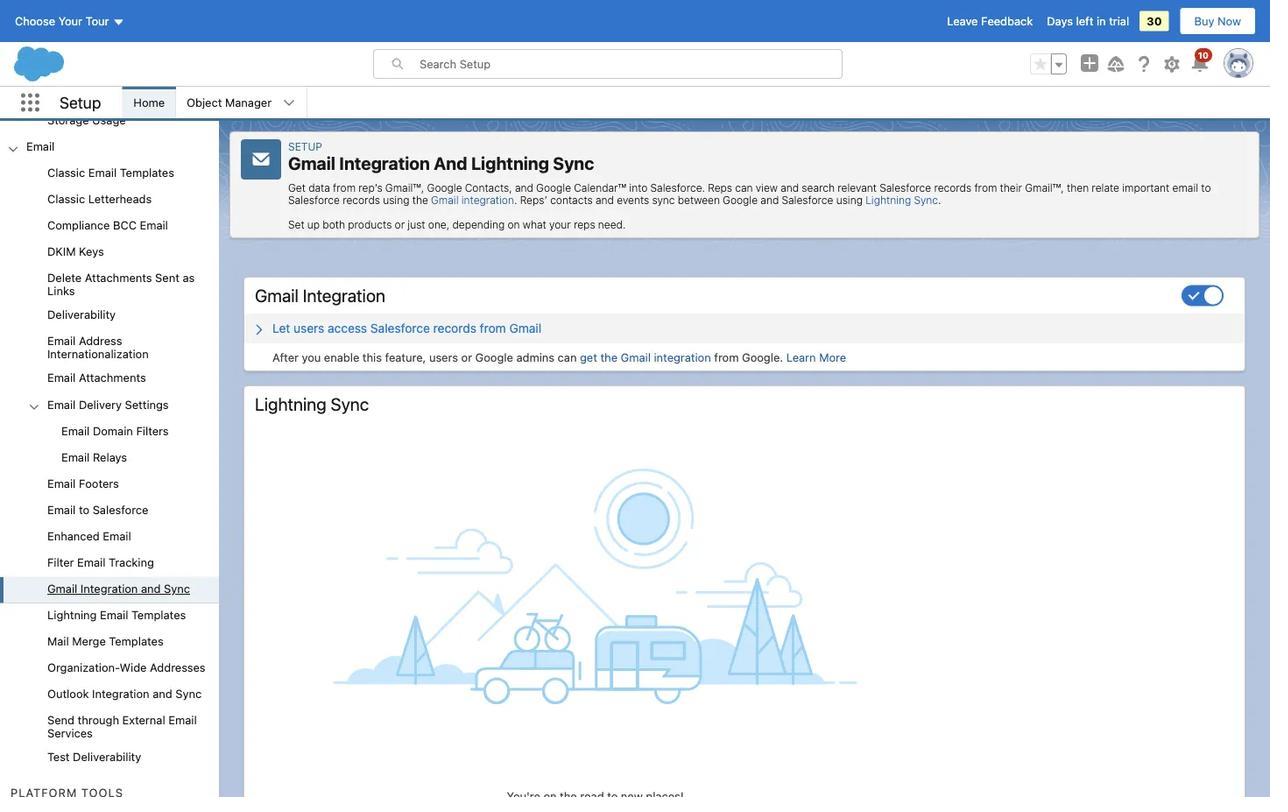 Task type: locate. For each thing, give the bounding box(es) containing it.
or right feature,
[[461, 350, 472, 364]]

relays
[[93, 450, 127, 463]]

1 horizontal spatial setup
[[288, 140, 322, 152]]

attachments inside "delete attachments sent as links"
[[85, 271, 152, 284]]

from up after you enable this feature, users or google admins can get the gmail integration from google. learn more
[[480, 321, 506, 335]]

send through external email services
[[47, 714, 197, 740]]

1 gmail™, from the left
[[385, 181, 424, 194]]

attachments down keys
[[85, 271, 152, 284]]

salesforce.
[[650, 181, 705, 194]]

classic for classic letterheads
[[47, 192, 85, 205]]

integration inside setup gmail integration and lightning sync
[[339, 153, 430, 173]]

Search Setup text field
[[420, 50, 842, 78]]

1 horizontal spatial .
[[938, 194, 941, 206]]

0 horizontal spatial .
[[514, 194, 517, 206]]

deliverability down links
[[47, 308, 116, 321]]

merge
[[72, 635, 106, 648]]

templates
[[120, 166, 174, 179], [131, 608, 186, 621], [109, 635, 164, 648]]

email left footers
[[47, 476, 76, 490]]

access
[[328, 321, 367, 335]]

email up enhanced
[[47, 503, 76, 516]]

the right get
[[600, 350, 618, 364]]

or left just
[[395, 218, 405, 230]]

home
[[133, 96, 165, 109]]

setup inside setup gmail integration and lightning sync
[[288, 140, 322, 152]]

email tree item
[[0, 134, 219, 771]]

settings
[[125, 397, 169, 411]]

0 horizontal spatial setup
[[60, 93, 101, 112]]

depending
[[452, 218, 505, 230]]

using right 'rep's'
[[383, 194, 409, 206]]

1 vertical spatial integration
[[654, 350, 711, 364]]

google right between
[[723, 194, 758, 206]]

let users access salesforce records from gmail button
[[252, 314, 542, 342]]

get the gmail integration link
[[580, 350, 711, 364]]

sync up calendar™
[[553, 153, 594, 173]]

0 horizontal spatial users
[[293, 321, 324, 335]]

filter
[[47, 556, 74, 569]]

admins
[[516, 350, 555, 364]]

and down tracking
[[141, 582, 161, 595]]

30
[[1147, 14, 1162, 28]]

email down internationalization
[[47, 371, 76, 384]]

0 horizontal spatial the
[[412, 194, 428, 206]]

manager
[[225, 96, 272, 109]]

gmail™, right 'rep's'
[[385, 181, 424, 194]]

email attachments link
[[47, 371, 146, 387]]

and up need.
[[596, 194, 614, 206]]

templates down gmail integration and sync link
[[131, 608, 186, 621]]

1 horizontal spatial to
[[1201, 181, 1211, 194]]

sync down enable at the top left of the page
[[331, 394, 369, 414]]

salesforce down footers
[[93, 503, 148, 516]]

storage
[[47, 113, 89, 126]]

1 vertical spatial classic
[[47, 192, 85, 205]]

integration left google.
[[654, 350, 711, 364]]

sync right relevant
[[914, 194, 938, 206]]

gmail™, left then at right top
[[1025, 181, 1064, 194]]

1 classic from the top
[[47, 166, 85, 179]]

lightning down 'after'
[[255, 394, 326, 414]]

storage usage link
[[47, 113, 126, 129]]

1 horizontal spatial can
[[735, 181, 753, 194]]

email down deliverability link
[[47, 334, 76, 347]]

10 button
[[1189, 48, 1212, 74]]

0 horizontal spatial to
[[79, 503, 89, 516]]

integration down the filter email tracking link at left bottom
[[80, 582, 138, 595]]

sync up lightning email templates
[[164, 582, 190, 595]]

attachments up email delivery settings
[[79, 371, 146, 384]]

tour
[[85, 14, 109, 28]]

classic up compliance
[[47, 192, 85, 205]]

google down and
[[427, 181, 462, 194]]

gmail down filter
[[47, 582, 77, 595]]

setup up get
[[288, 140, 322, 152]]

classic for classic email templates
[[47, 166, 85, 179]]

0 vertical spatial attachments
[[85, 271, 152, 284]]

users right let
[[293, 321, 324, 335]]

outlook integration and sync link
[[47, 687, 202, 703]]

1 vertical spatial templates
[[131, 608, 186, 621]]

gmail down "setup" link at the top of the page
[[288, 153, 335, 173]]

salesforce inside button
[[370, 321, 430, 335]]

email up classic letterheads at the top left of the page
[[88, 166, 117, 179]]

0 vertical spatial can
[[735, 181, 753, 194]]

learn more link
[[786, 350, 846, 364]]

products
[[348, 218, 392, 230]]

sync inside "tree item"
[[164, 582, 190, 595]]

1 horizontal spatial users
[[429, 350, 458, 364]]

get data from rep's gmail™, google contacts, and google calendar™ into salesforce. reps can view and search relevant salesforce records from their gmail™, then relate important email to salesforce records using the
[[288, 181, 1211, 206]]

group
[[1030, 53, 1067, 74], [0, 161, 219, 771], [0, 419, 219, 471]]

object manager
[[187, 96, 272, 109]]

contacts
[[550, 194, 593, 206]]

deliverability link
[[47, 308, 116, 324]]

both
[[323, 218, 345, 230]]

more
[[819, 350, 846, 364]]

lightning sync
[[255, 394, 369, 414]]

email right external
[[168, 714, 197, 727]]

1 vertical spatial users
[[429, 350, 458, 364]]

gmail up admins
[[509, 321, 541, 335]]

salesforce right relevant
[[880, 181, 931, 194]]

services
[[47, 727, 93, 740]]

. left their
[[938, 194, 941, 206]]

choose your tour
[[15, 14, 109, 28]]

using right search
[[836, 194, 863, 206]]

1 horizontal spatial gmail™,
[[1025, 181, 1064, 194]]

0 vertical spatial users
[[293, 321, 324, 335]]

tracking
[[109, 556, 154, 569]]

lightning up mail
[[47, 608, 97, 621]]

templates up the wide
[[109, 635, 164, 648]]

lightning sync link
[[866, 194, 938, 206]]

1 horizontal spatial using
[[836, 194, 863, 206]]

email footers link
[[47, 476, 119, 492]]

templates up letterheads
[[120, 166, 174, 179]]

salesforce
[[880, 181, 931, 194], [288, 194, 340, 206], [782, 194, 833, 206], [370, 321, 430, 335], [93, 503, 148, 516]]

reps
[[574, 218, 595, 230]]

after
[[272, 350, 299, 364]]

sync
[[553, 153, 594, 173], [914, 194, 938, 206], [331, 394, 369, 414], [164, 582, 190, 595], [175, 687, 202, 700]]

email delivery settings
[[47, 397, 169, 411]]

test deliverability link
[[47, 750, 141, 766]]

address
[[79, 334, 122, 347]]

and inside "tree item"
[[141, 582, 161, 595]]

from
[[333, 181, 356, 194], [974, 181, 997, 194], [480, 321, 506, 335], [714, 350, 739, 364]]

to down email footers link
[[79, 503, 89, 516]]

email
[[26, 139, 55, 153], [88, 166, 117, 179], [140, 218, 168, 232], [47, 334, 76, 347], [47, 371, 76, 384], [47, 397, 76, 411], [61, 424, 90, 437], [61, 450, 90, 463], [47, 476, 76, 490], [47, 503, 76, 516], [103, 529, 131, 542], [77, 556, 105, 569], [100, 608, 128, 621], [168, 714, 197, 727]]

gmail integration and sync link
[[47, 582, 190, 598]]

links
[[47, 284, 75, 297]]

1 horizontal spatial integration
[[654, 350, 711, 364]]

lightning up contacts,
[[471, 153, 549, 173]]

the up just
[[412, 194, 428, 206]]

.
[[514, 194, 517, 206], [938, 194, 941, 206]]

integration up access
[[303, 285, 385, 306]]

0 horizontal spatial records
[[343, 194, 380, 206]]

sync inside setup gmail integration and lightning sync
[[553, 153, 594, 173]]

enhanced email
[[47, 529, 131, 542]]

test deliverability
[[47, 750, 141, 764]]

lightning email templates
[[47, 608, 186, 621]]

email left delivery
[[47, 397, 76, 411]]

0 vertical spatial to
[[1201, 181, 1211, 194]]

1 horizontal spatial or
[[461, 350, 472, 364]]

buy now
[[1194, 14, 1241, 28]]

mail merge templates link
[[47, 635, 164, 650]]

gmail inside setup gmail integration and lightning sync
[[288, 153, 335, 173]]

footers
[[79, 476, 119, 490]]

1 horizontal spatial records
[[433, 321, 476, 335]]

days left in trial
[[1047, 14, 1129, 28]]

email up tracking
[[103, 529, 131, 542]]

0 horizontal spatial or
[[395, 218, 405, 230]]

1 vertical spatial can
[[558, 350, 577, 364]]

and left search
[[761, 194, 779, 206]]

gmail™,
[[385, 181, 424, 194], [1025, 181, 1064, 194]]

1 vertical spatial to
[[79, 503, 89, 516]]

0 vertical spatial templates
[[120, 166, 174, 179]]

lightning inside group
[[47, 608, 97, 621]]

setup up storage usage
[[60, 93, 101, 112]]

to right 'email'
[[1201, 181, 1211, 194]]

integration for gmail integration and sync
[[80, 582, 138, 595]]

gmail integration and sync tree item
[[0, 577, 219, 603]]

1 vertical spatial attachments
[[79, 371, 146, 384]]

0 horizontal spatial gmail™,
[[385, 181, 424, 194]]

and down 'addresses'
[[153, 687, 172, 700]]

0 vertical spatial integration
[[461, 194, 514, 206]]

can left view
[[735, 181, 753, 194]]

2 classic from the top
[[47, 192, 85, 205]]

this
[[363, 350, 382, 364]]

integration
[[339, 153, 430, 173], [303, 285, 385, 306], [80, 582, 138, 595], [92, 687, 149, 700]]

users inside button
[[293, 321, 324, 335]]

from left their
[[974, 181, 997, 194]]

1 using from the left
[[383, 194, 409, 206]]

salesforce up "up"
[[288, 194, 340, 206]]

compliance
[[47, 218, 110, 232]]

1 vertical spatial setup
[[288, 140, 322, 152]]

0 vertical spatial setup
[[60, 93, 101, 112]]

integration inside "tree item"
[[80, 582, 138, 595]]

sync
[[652, 194, 675, 206]]

0 horizontal spatial using
[[383, 194, 409, 206]]

1 vertical spatial the
[[600, 350, 618, 364]]

gmail inside "tree item"
[[47, 582, 77, 595]]

now
[[1218, 14, 1241, 28]]

classic down email link
[[47, 166, 85, 179]]

integration up the depending
[[461, 194, 514, 206]]

gmail
[[288, 153, 335, 173], [431, 194, 459, 206], [255, 285, 299, 306], [509, 321, 541, 335], [621, 350, 651, 364], [47, 582, 77, 595]]

email footers
[[47, 476, 119, 490]]

what
[[523, 218, 546, 230]]

usage
[[92, 113, 126, 126]]

1 vertical spatial deliverability
[[73, 750, 141, 764]]

email delivery settings tree item
[[0, 392, 219, 471]]

. left reps'
[[514, 194, 517, 206]]

reps
[[708, 181, 732, 194]]

from right the data
[[333, 181, 356, 194]]

deliverability
[[47, 308, 116, 321], [73, 750, 141, 764]]

attachments inside "link"
[[79, 371, 146, 384]]

records inside button
[[433, 321, 476, 335]]

as
[[183, 271, 195, 284]]

gmail inside button
[[509, 321, 541, 335]]

the
[[412, 194, 428, 206], [600, 350, 618, 364]]

classic
[[47, 166, 85, 179], [47, 192, 85, 205]]

organization-wide addresses
[[47, 661, 206, 674]]

templates for lightning email templates
[[131, 608, 186, 621]]

integration down the "organization-wide addresses" link
[[92, 687, 149, 700]]

lightning
[[471, 153, 549, 173], [866, 194, 911, 206], [255, 394, 326, 414], [47, 608, 97, 621]]

2 vertical spatial templates
[[109, 635, 164, 648]]

integration up 'rep's'
[[339, 153, 430, 173]]

their
[[1000, 181, 1022, 194]]

0 vertical spatial deliverability
[[47, 308, 116, 321]]

0 vertical spatial classic
[[47, 166, 85, 179]]

group containing classic email templates
[[0, 161, 219, 771]]

and right contacts,
[[515, 181, 533, 194]]

deliverability down the send through external email services
[[73, 750, 141, 764]]

get
[[580, 350, 597, 364]]

1 vertical spatial or
[[461, 350, 472, 364]]

can left get
[[558, 350, 577, 364]]

to inside email to salesforce link
[[79, 503, 89, 516]]

salesforce up feature,
[[370, 321, 430, 335]]

0 vertical spatial the
[[412, 194, 428, 206]]

users right feature,
[[429, 350, 458, 364]]

group containing email domain filters
[[0, 419, 219, 471]]



Task type: vqa. For each thing, say whether or not it's contained in the screenshot.
The System
no



Task type: describe. For each thing, give the bounding box(es) containing it.
calendar™
[[574, 181, 626, 194]]

enhanced
[[47, 529, 100, 542]]

need.
[[598, 218, 626, 230]]

email inside email address internationalization
[[47, 334, 76, 347]]

email down the enhanced email link
[[77, 556, 105, 569]]

group for email
[[0, 161, 219, 771]]

delivery
[[79, 397, 122, 411]]

google.
[[742, 350, 783, 364]]

choose your tour button
[[14, 7, 126, 35]]

get
[[288, 181, 306, 194]]

object manager link
[[176, 87, 282, 118]]

domain
[[93, 424, 133, 437]]

the inside get data from rep's gmail™, google contacts, and google calendar™ into salesforce. reps can view and search relevant salesforce records from their gmail™, then relate important email to salesforce records using the
[[412, 194, 428, 206]]

email up email footers
[[61, 450, 90, 463]]

feedback
[[981, 14, 1033, 28]]

0 horizontal spatial can
[[558, 350, 577, 364]]

sent
[[155, 271, 179, 284]]

lightning email templates link
[[47, 608, 186, 624]]

email inside "link"
[[47, 371, 76, 384]]

outlook integration and sync
[[47, 687, 202, 700]]

templates for mail merge templates
[[109, 635, 164, 648]]

email up email relays on the left bottom of the page
[[61, 424, 90, 437]]

enable
[[324, 350, 359, 364]]

organization-wide addresses link
[[47, 661, 206, 677]]

then
[[1067, 181, 1089, 194]]

learn
[[786, 350, 816, 364]]

integration for gmail integration
[[303, 285, 385, 306]]

your
[[58, 14, 82, 28]]

0 horizontal spatial integration
[[461, 194, 514, 206]]

from left google.
[[714, 350, 739, 364]]

home link
[[123, 87, 175, 118]]

buy now button
[[1179, 7, 1256, 35]]

email down "storage"
[[26, 139, 55, 153]]

bcc
[[113, 218, 137, 232]]

0 vertical spatial or
[[395, 218, 405, 230]]

gmail right get
[[621, 350, 651, 364]]

integration for outlook integration and sync
[[92, 687, 149, 700]]

from inside button
[[480, 321, 506, 335]]

2 horizontal spatial records
[[934, 181, 972, 194]]

setup for setup gmail integration and lightning sync
[[288, 140, 322, 152]]

storage usage
[[47, 113, 126, 126]]

setup for setup
[[60, 93, 101, 112]]

group for email delivery settings
[[0, 419, 219, 471]]

gmail integration
[[255, 285, 385, 306]]

into
[[629, 181, 648, 194]]

classic email templates link
[[47, 166, 174, 182]]

email link
[[26, 139, 55, 155]]

1 horizontal spatial the
[[600, 350, 618, 364]]

attachments for delete
[[85, 271, 152, 284]]

filter email tracking link
[[47, 556, 154, 571]]

2 using from the left
[[836, 194, 863, 206]]

email attachments
[[47, 371, 146, 384]]

can inside get data from rep's gmail™, google contacts, and google calendar™ into salesforce. reps can view and search relevant salesforce records from their gmail™, then relate important email to salesforce records using the
[[735, 181, 753, 194]]

email relays link
[[61, 450, 127, 466]]

deliverability inside test deliverability link
[[73, 750, 141, 764]]

email to salesforce
[[47, 503, 148, 516]]

send through external email services link
[[47, 714, 219, 740]]

gmail up let
[[255, 285, 299, 306]]

choose
[[15, 14, 55, 28]]

you
[[302, 350, 321, 364]]

leave
[[947, 14, 978, 28]]

reps'
[[520, 194, 547, 206]]

to inside get data from rep's gmail™, google contacts, and google calendar™ into salesforce. reps can view and search relevant salesforce records from their gmail™, then relate important email to salesforce records using the
[[1201, 181, 1211, 194]]

your
[[549, 218, 571, 230]]

left
[[1076, 14, 1093, 28]]

search
[[802, 181, 835, 194]]

filter email tracking
[[47, 556, 154, 569]]

leave feedback link
[[947, 14, 1033, 28]]

dkim
[[47, 245, 76, 258]]

in
[[1097, 14, 1106, 28]]

addresses
[[150, 661, 206, 674]]

test
[[47, 750, 70, 764]]

view
[[756, 181, 778, 194]]

classic email templates
[[47, 166, 174, 179]]

salesforce right view
[[782, 194, 833, 206]]

lightning inside setup gmail integration and lightning sync
[[471, 153, 549, 173]]

send
[[47, 714, 74, 727]]

let users access salesforce records from gmail
[[272, 321, 541, 335]]

google up your
[[536, 181, 571, 194]]

buy
[[1194, 14, 1214, 28]]

relate
[[1092, 181, 1119, 194]]

sync down 'addresses'
[[175, 687, 202, 700]]

trial
[[1109, 14, 1129, 28]]

using inside get data from rep's gmail™, google contacts, and google calendar™ into salesforce. reps can view and search relevant salesforce records from their gmail™, then relate important email to salesforce records using the
[[383, 194, 409, 206]]

email down gmail integration and sync link
[[100, 608, 128, 621]]

relevant
[[838, 181, 877, 194]]

classic letterheads
[[47, 192, 152, 205]]

gmail up one,
[[431, 194, 459, 206]]

just
[[408, 218, 425, 230]]

email delivery settings link
[[47, 397, 169, 413]]

leave feedback
[[947, 14, 1033, 28]]

delete attachments sent as links link
[[47, 271, 219, 297]]

attachments for email
[[79, 371, 146, 384]]

data
[[308, 181, 330, 194]]

2 . from the left
[[938, 194, 941, 206]]

letterheads
[[88, 192, 152, 205]]

classic letterheads link
[[47, 192, 152, 208]]

delete attachments sent as links
[[47, 271, 195, 297]]

salesforce inside email tree item
[[93, 503, 148, 516]]

important
[[1122, 181, 1170, 194]]

email
[[1172, 181, 1198, 194]]

one,
[[428, 218, 450, 230]]

set
[[288, 218, 304, 230]]

email domain filters
[[61, 424, 169, 437]]

gmail integration . reps' contacts and events sync between google and salesforce using lightning sync .
[[431, 194, 941, 206]]

gmail integration link
[[431, 194, 514, 206]]

email right bcc on the top left of page
[[140, 218, 168, 232]]

outlook
[[47, 687, 89, 700]]

and
[[434, 153, 467, 173]]

google left admins
[[475, 350, 513, 364]]

templates for classic email templates
[[120, 166, 174, 179]]

email inside the send through external email services
[[168, 714, 197, 727]]

dkim keys
[[47, 245, 104, 258]]

object
[[187, 96, 222, 109]]

setup gmail integration and lightning sync
[[288, 140, 594, 173]]

and right view
[[781, 181, 799, 194]]

lightning right search
[[866, 194, 911, 206]]

2 gmail™, from the left
[[1025, 181, 1064, 194]]

1 . from the left
[[514, 194, 517, 206]]

wide
[[120, 661, 147, 674]]



